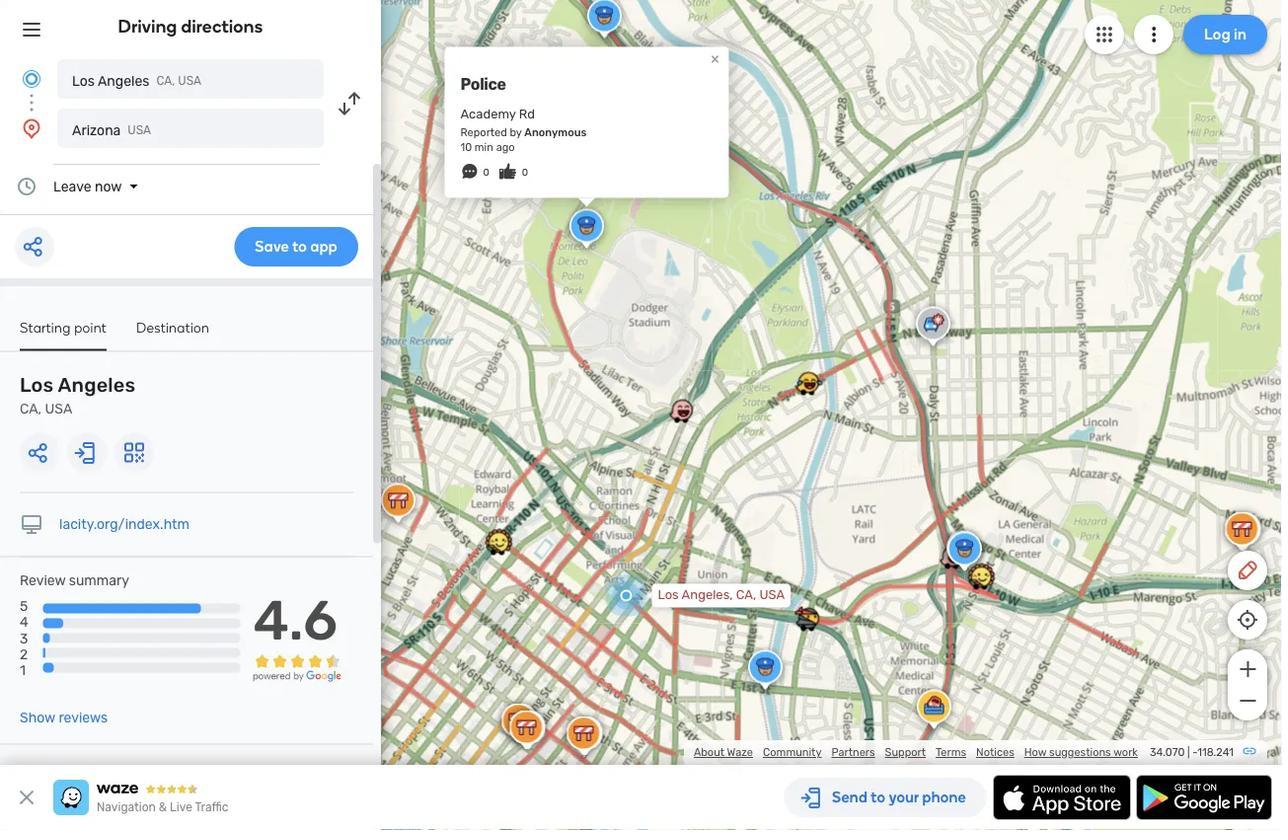 Task type: locate. For each thing, give the bounding box(es) containing it.
live
[[170, 801, 192, 815]]

0 horizontal spatial 0
[[483, 167, 490, 179]]

1 horizontal spatial 0
[[522, 167, 529, 179]]

community
[[763, 746, 822, 759]]

0 down min
[[483, 167, 490, 179]]

ago
[[496, 141, 515, 154]]

usa
[[178, 74, 202, 88], [128, 123, 151, 137], [45, 401, 72, 417], [760, 588, 785, 603]]

navigation & live traffic
[[97, 801, 229, 815]]

0 horizontal spatial los
[[20, 374, 54, 397]]

starting point
[[20, 319, 107, 336]]

navigation
[[97, 801, 156, 815]]

about
[[694, 746, 725, 759]]

arizona usa
[[72, 122, 151, 138]]

×
[[711, 50, 720, 68]]

angeles inside 'los angeles ca, usa'
[[58, 374, 136, 397]]

los
[[72, 73, 95, 89], [20, 374, 54, 397], [658, 588, 679, 603]]

usa right arizona
[[128, 123, 151, 137]]

ca,
[[156, 74, 175, 88], [20, 401, 42, 417], [736, 588, 757, 603]]

0 down academy rd reported by anonymous 10 min ago
[[522, 167, 529, 179]]

1 vertical spatial angeles
[[58, 374, 136, 397]]

34.070
[[1150, 746, 1186, 759]]

usa down starting point button
[[45, 401, 72, 417]]

zoom in image
[[1236, 658, 1261, 681]]

ca, down starting point button
[[20, 401, 42, 417]]

3
[[20, 630, 28, 647]]

angeles down the point
[[58, 374, 136, 397]]

-
[[1193, 746, 1198, 759]]

current location image
[[20, 67, 43, 91]]

zoom out image
[[1236, 689, 1261, 713]]

4
[[20, 614, 28, 631]]

driving
[[118, 16, 177, 37]]

angeles
[[98, 73, 150, 89], [58, 374, 136, 397]]

1
[[20, 662, 26, 678]]

0 vertical spatial los angeles ca, usa
[[72, 73, 202, 89]]

lacity.org/index.htm
[[59, 517, 190, 533]]

photos
[[32, 765, 77, 782]]

clock image
[[15, 175, 39, 199]]

destination
[[136, 319, 210, 336]]

los down starting point button
[[20, 374, 54, 397]]

0 vertical spatial ca,
[[156, 74, 175, 88]]

support link
[[885, 746, 926, 759]]

8
[[20, 765, 29, 782]]

reported
[[461, 126, 507, 139]]

los left angeles,
[[658, 588, 679, 603]]

2 vertical spatial los
[[658, 588, 679, 603]]

1 horizontal spatial los
[[72, 73, 95, 89]]

1 horizontal spatial ca,
[[156, 74, 175, 88]]

usa inside arizona usa
[[128, 123, 151, 137]]

4.6
[[253, 588, 338, 653]]

los angeles ca, usa down driving
[[72, 73, 202, 89]]

summary
[[69, 573, 129, 589]]

2 horizontal spatial ca,
[[736, 588, 757, 603]]

support
[[885, 746, 926, 759]]

anonymous
[[525, 126, 587, 139]]

lacity.org/index.htm link
[[59, 517, 190, 533]]

2 horizontal spatial los
[[658, 588, 679, 603]]

|
[[1188, 746, 1191, 759]]

review summary
[[20, 573, 129, 589]]

leave
[[53, 178, 91, 195]]

how
[[1025, 746, 1047, 759]]

ca, down driving
[[156, 74, 175, 88]]

los angeles ca, usa down starting point button
[[20, 374, 136, 417]]

angeles up arizona usa
[[98, 73, 150, 89]]

partners
[[832, 746, 876, 759]]

0
[[483, 167, 490, 179], [522, 167, 529, 179]]

0 vertical spatial angeles
[[98, 73, 150, 89]]

partners link
[[832, 746, 876, 759]]

1 vertical spatial ca,
[[20, 401, 42, 417]]

academy rd reported by anonymous 10 min ago
[[461, 107, 587, 154]]

2 0 from the left
[[522, 167, 529, 179]]

1 0 from the left
[[483, 167, 490, 179]]

notices
[[977, 746, 1015, 759]]

leave now
[[53, 178, 122, 195]]

suggestions
[[1050, 746, 1112, 759]]

1 vertical spatial los
[[20, 374, 54, 397]]

los angeles ca, usa
[[72, 73, 202, 89], [20, 374, 136, 417]]

directions
[[181, 16, 263, 37]]

los up arizona
[[72, 73, 95, 89]]

ca, right angeles,
[[736, 588, 757, 603]]

show reviews
[[20, 710, 108, 726]]



Task type: vqa. For each thing, say whether or not it's contained in the screenshot.
Chinatown San Francisco, CA, USA
no



Task type: describe. For each thing, give the bounding box(es) containing it.
point
[[74, 319, 107, 336]]

how suggestions work link
[[1025, 746, 1139, 759]]

waze
[[727, 746, 753, 759]]

1 vertical spatial los angeles ca, usa
[[20, 374, 136, 417]]

terms
[[936, 746, 967, 759]]

by
[[510, 126, 522, 139]]

computer image
[[20, 513, 43, 537]]

about waze community partners support terms notices how suggestions work
[[694, 746, 1139, 759]]

angeles,
[[682, 588, 733, 603]]

8 photos
[[20, 765, 77, 782]]

34.070 | -118.241
[[1150, 746, 1234, 759]]

notices link
[[977, 746, 1015, 759]]

link image
[[1242, 744, 1258, 759]]

review
[[20, 573, 66, 589]]

academy
[[461, 107, 516, 122]]

x image
[[15, 786, 39, 810]]

starting
[[20, 319, 71, 336]]

min
[[475, 141, 494, 154]]

&
[[159, 801, 167, 815]]

pencil image
[[1236, 559, 1260, 583]]

terms link
[[936, 746, 967, 759]]

0 horizontal spatial ca,
[[20, 401, 42, 417]]

× link
[[707, 50, 724, 68]]

show
[[20, 710, 55, 726]]

2 vertical spatial ca,
[[736, 588, 757, 603]]

5 4 3 2 1
[[20, 599, 28, 678]]

los inside 'los angeles ca, usa'
[[20, 374, 54, 397]]

destination button
[[136, 319, 210, 349]]

driving directions
[[118, 16, 263, 37]]

10
[[461, 141, 472, 154]]

arizona
[[72, 122, 121, 138]]

now
[[95, 178, 122, 195]]

community link
[[763, 746, 822, 759]]

los angeles, ca, usa
[[658, 588, 785, 603]]

2
[[20, 646, 28, 663]]

location image
[[20, 117, 43, 140]]

police
[[461, 75, 506, 94]]

starting point button
[[20, 319, 107, 351]]

usa down driving directions
[[178, 74, 202, 88]]

usa right angeles,
[[760, 588, 785, 603]]

118.241
[[1198, 746, 1234, 759]]

traffic
[[195, 801, 229, 815]]

0 vertical spatial los
[[72, 73, 95, 89]]

5
[[20, 599, 28, 615]]

rd
[[519, 107, 535, 122]]

about waze link
[[694, 746, 753, 759]]

work
[[1114, 746, 1139, 759]]

reviews
[[59, 710, 108, 726]]



